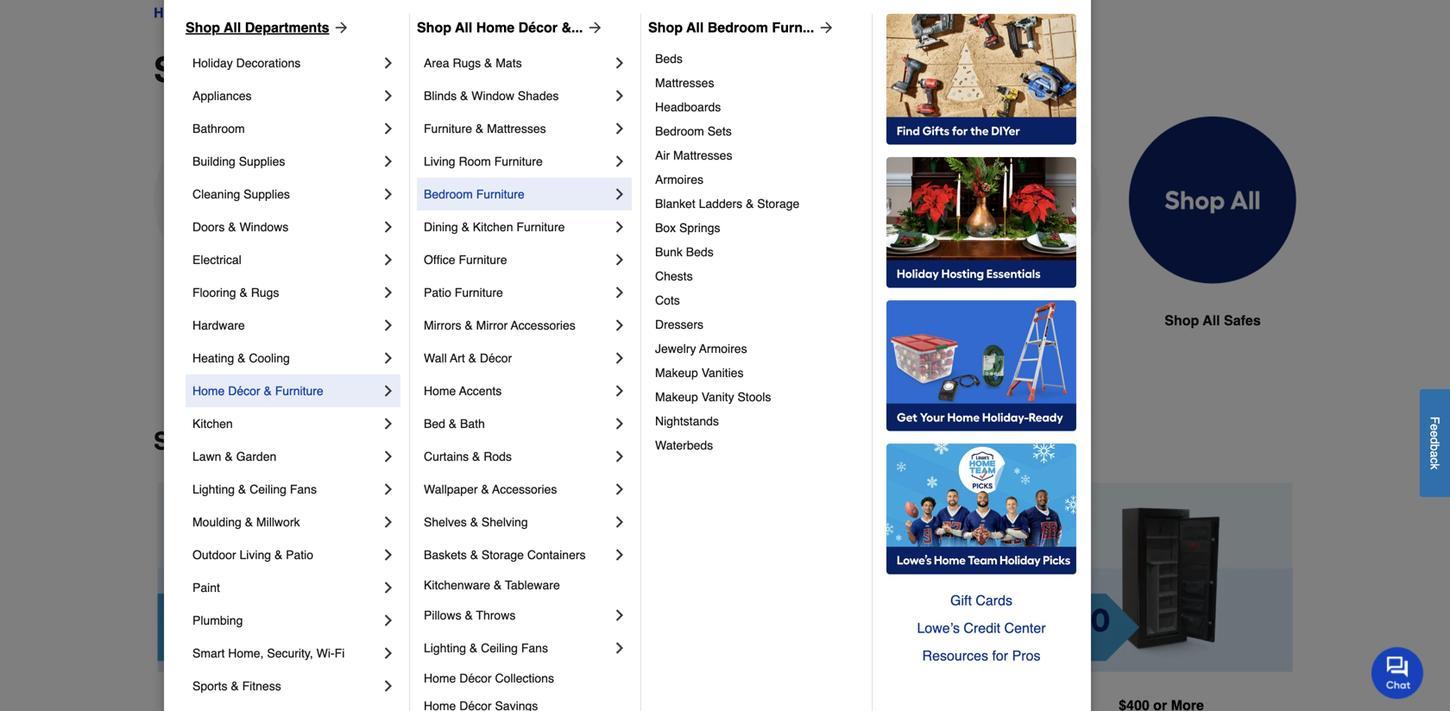 Task type: describe. For each thing, give the bounding box(es) containing it.
file safes
[[986, 313, 1050, 329]]

doors
[[193, 220, 225, 234]]

lowe's home team holiday picks. image
[[887, 444, 1077, 575]]

chevron right image for electrical
[[380, 251, 397, 269]]

chevron right image for flooring & rugs
[[380, 284, 397, 301]]

safes inside gun safes link
[[430, 313, 467, 329]]

home décor & furniture
[[193, 384, 324, 398]]

fans for the left lighting & ceiling fans link
[[290, 483, 317, 497]]

b
[[1429, 444, 1443, 451]]

all for departments
[[224, 19, 241, 35]]

furniture up bedroom furniture link
[[495, 155, 543, 168]]

outdoor living & patio
[[193, 548, 314, 562]]

shades
[[518, 89, 559, 103]]

cleaning
[[193, 187, 240, 201]]

supplies for building supplies
[[239, 155, 285, 168]]

mattresses inside furniture & mattresses link
[[487, 122, 546, 136]]

kitchen link
[[193, 408, 380, 440]]

heating
[[193, 351, 234, 365]]

armoires link
[[655, 168, 860, 192]]

room
[[459, 155, 491, 168]]

building
[[193, 155, 236, 168]]

kitchenware & tableware link
[[424, 572, 629, 599]]

chevron right image for the pillows & throws link
[[611, 607, 629, 624]]

chevron right image for appliances
[[380, 87, 397, 104]]

flooring & rugs
[[193, 286, 279, 300]]

sports & fitness link
[[193, 670, 380, 703]]

smart home, security, wi-fi link
[[193, 637, 380, 670]]

& for the pillows & throws link
[[465, 609, 473, 623]]

blanket ladders & storage link
[[655, 192, 860, 216]]

electrical
[[193, 253, 242, 267]]

1 e from the top
[[1429, 424, 1443, 431]]

& for the rightmost lighting & ceiling fans link
[[470, 642, 478, 655]]

all for safes
[[1203, 313, 1221, 329]]

cots
[[655, 294, 680, 307]]

supplies for cleaning supplies
[[244, 187, 290, 201]]

home accents
[[424, 384, 502, 398]]

chevron right image for mirrors & mirror accessories
[[611, 317, 629, 334]]

rods
[[484, 450, 512, 464]]

k
[[1429, 464, 1443, 470]]

home for home décor collections
[[424, 672, 456, 686]]

heating & cooling link
[[193, 342, 380, 375]]

chevron right image for living room furniture
[[611, 153, 629, 170]]

& left mats at the top left
[[484, 56, 493, 70]]

nightstands link
[[655, 409, 860, 434]]

decorations
[[236, 56, 301, 70]]

mattresses link
[[655, 71, 860, 95]]

wall
[[424, 351, 447, 365]]

gift cards
[[951, 593, 1013, 609]]

blinds
[[424, 89, 457, 103]]

wallpaper
[[424, 483, 478, 497]]

fi
[[335, 647, 345, 661]]

holiday
[[193, 56, 233, 70]]

lowe's credit center link
[[887, 615, 1077, 643]]

chevron right image for shelves & shelving
[[611, 514, 629, 531]]

safes inside file safes link
[[1014, 313, 1050, 329]]

0 horizontal spatial storage
[[482, 548, 524, 562]]

patio furniture
[[424, 286, 503, 300]]

headboards
[[655, 100, 721, 114]]

1 horizontal spatial rugs
[[453, 56, 481, 70]]

home for home safes
[[588, 313, 627, 329]]

chevron right image for lawn & garden link
[[380, 448, 397, 465]]

patio inside patio furniture link
[[424, 286, 452, 300]]

& for the left lighting & ceiling fans link
[[238, 483, 246, 497]]

bedroom sets link
[[655, 119, 860, 143]]

& for heating & cooling link
[[238, 351, 246, 365]]

chests
[[655, 269, 693, 283]]

bedroom furniture link
[[424, 178, 611, 211]]

1 horizontal spatial ceiling
[[481, 642, 518, 655]]

shop for shop all home décor &...
[[417, 19, 452, 35]]

bedroom for sets
[[655, 124, 705, 138]]

building supplies link
[[193, 145, 380, 178]]

& for furniture & mattresses link
[[476, 122, 484, 136]]

chevron right image for baskets & storage containers link
[[611, 547, 629, 564]]

chevron right image for patio furniture link
[[611, 284, 629, 301]]

wallpaper & accessories
[[424, 483, 557, 497]]

chevron right image for home décor & furniture link
[[380, 383, 397, 400]]

all for home
[[455, 19, 473, 35]]

d
[[1429, 438, 1443, 444]]

0 horizontal spatial lighting & ceiling fans link
[[193, 473, 380, 506]]

doors & windows link
[[193, 211, 380, 244]]

patio furniture link
[[424, 276, 611, 309]]

home for home
[[154, 5, 192, 21]]

1 horizontal spatial beds
[[686, 245, 714, 259]]

hardware for hardware link to the bottom
[[193, 319, 245, 332]]

chevron right image for dining & kitchen furniture 'link'
[[611, 218, 629, 236]]

décor left collections
[[460, 672, 492, 686]]

0 vertical spatial living
[[424, 155, 456, 168]]

resources for pros link
[[887, 643, 1077, 670]]

1 horizontal spatial lighting & ceiling fans link
[[424, 632, 611, 665]]

chevron right image for blinds & window shades
[[611, 87, 629, 104]]

& for blinds & window shades link
[[460, 89, 468, 103]]

lawn & garden link
[[193, 440, 380, 473]]

chevron right image for bathroom
[[380, 120, 397, 137]]

dressers link
[[655, 313, 860, 337]]

& down the millwork
[[275, 548, 283, 562]]

0 vertical spatial bedroom
[[708, 19, 769, 35]]

& right art
[[469, 351, 477, 365]]

tableware
[[505, 579, 560, 592]]

shop all departments link
[[186, 17, 350, 38]]

chevron right image for paint
[[380, 579, 397, 597]]

fans for the rightmost lighting & ceiling fans link
[[521, 642, 548, 655]]

& for shelves & shelving link in the left of the page
[[470, 516, 478, 529]]

$99 or less. image
[[157, 483, 421, 673]]

& for dining & kitchen furniture 'link'
[[462, 220, 470, 234]]

furn...
[[772, 19, 815, 35]]

lawn & garden
[[193, 450, 277, 464]]

safes inside home safes link
[[631, 313, 667, 329]]

all for bedroom
[[687, 19, 704, 35]]

a black sentrysafe file safe with a key in the lock and the lid ajar. image
[[934, 117, 1102, 284]]

chevron right image for hardware
[[380, 317, 397, 334]]

bed & bath
[[424, 417, 485, 431]]

headboards link
[[655, 95, 860, 119]]

& for 'kitchenware & tableware' link
[[494, 579, 502, 592]]

chevron right image for plumbing
[[380, 612, 397, 630]]

& for curtains & rods link
[[472, 450, 480, 464]]

home décor collections link
[[424, 665, 629, 693]]

arrow right image for shop all departments
[[329, 19, 350, 36]]

& for doors & windows link
[[228, 220, 236, 234]]

living room furniture link
[[424, 145, 611, 178]]

fireproof safes link
[[154, 117, 321, 373]]

& for baskets & storage containers link
[[470, 548, 478, 562]]

&...
[[562, 19, 583, 35]]

& down the cooling
[[264, 384, 272, 398]]

box
[[655, 221, 676, 235]]

paint
[[193, 581, 220, 595]]

wallpaper & accessories link
[[424, 473, 611, 506]]

gift cards link
[[887, 587, 1077, 615]]

1 vertical spatial rugs
[[251, 286, 279, 300]]

shop all. image
[[1130, 117, 1297, 285]]

shop for shop all departments
[[186, 19, 220, 35]]

beds link
[[655, 47, 860, 71]]

& for flooring & rugs link
[[240, 286, 248, 300]]

home,
[[228, 647, 264, 661]]

moulding & millwork
[[193, 516, 300, 529]]

garden
[[236, 450, 277, 464]]

kitchen inside 'link'
[[473, 220, 513, 234]]

f e e d b a c k button
[[1421, 389, 1451, 497]]

chevron right image for "building supplies" link
[[380, 153, 397, 170]]

art
[[450, 351, 465, 365]]

vanities
[[702, 366, 744, 380]]

0 vertical spatial ceiling
[[250, 483, 287, 497]]

$100 to $200. image
[[448, 483, 712, 673]]

gun safes link
[[349, 117, 516, 373]]

chevron right image for curtains & rods
[[611, 448, 629, 465]]

dining
[[424, 220, 458, 234]]

$400 or more. image
[[1030, 483, 1294, 673]]

f e e d b a c k
[[1429, 417, 1443, 470]]

furniture up mirror
[[455, 286, 503, 300]]

shop all safes link
[[1130, 117, 1297, 373]]

arrow right image
[[815, 19, 835, 36]]

bath
[[460, 417, 485, 431]]

box springs
[[655, 221, 721, 235]]

living room furniture
[[424, 155, 543, 168]]

home for home décor & furniture
[[193, 384, 225, 398]]

security,
[[267, 647, 313, 661]]



Task type: vqa. For each thing, say whether or not it's contained in the screenshot.
bottommost that
no



Task type: locate. For each thing, give the bounding box(es) containing it.
lighting up moulding
[[193, 483, 235, 497]]

arrow right image inside 'shop all home décor &...' link
[[583, 19, 604, 36]]

0 vertical spatial lighting & ceiling fans link
[[193, 473, 380, 506]]

hardware link up the cooling
[[193, 309, 380, 342]]

kitchen down bedroom furniture
[[473, 220, 513, 234]]

beds down the springs
[[686, 245, 714, 259]]

plumbing link
[[193, 605, 380, 637]]

mattresses down "bedroom sets"
[[674, 149, 733, 162]]

bedroom down headboards
[[655, 124, 705, 138]]

chat invite button image
[[1372, 647, 1425, 700]]

1 vertical spatial lighting & ceiling fans
[[424, 642, 548, 655]]

hardware down flooring
[[193, 319, 245, 332]]

building supplies
[[193, 155, 285, 168]]

2 horizontal spatial shop
[[649, 19, 683, 35]]

dining & kitchen furniture
[[424, 220, 565, 234]]

mattresses up headboards
[[655, 76, 715, 90]]

bed
[[424, 417, 446, 431]]

0 vertical spatial makeup
[[655, 366, 698, 380]]

cots link
[[655, 288, 860, 313]]

arrow right image up "area rugs & mats" link
[[583, 19, 604, 36]]

shop safes by price
[[154, 428, 386, 456]]

1 horizontal spatial patio
[[424, 286, 452, 300]]

1 horizontal spatial shop
[[1165, 313, 1200, 329]]

mirrors
[[424, 319, 462, 332]]

chevron right image for "area rugs & mats" link
[[611, 54, 629, 72]]

1 vertical spatial accessories
[[492, 483, 557, 497]]

kitchenware
[[424, 579, 491, 592]]

chevron right image for office furniture link
[[611, 251, 629, 269]]

shop up headboards
[[649, 19, 683, 35]]

office
[[424, 253, 456, 267]]

bedroom
[[708, 19, 769, 35], [655, 124, 705, 138], [424, 187, 473, 201]]

& right blinds
[[460, 89, 468, 103]]

2 vertical spatial mattresses
[[674, 149, 733, 162]]

makeup inside "link"
[[655, 390, 698, 404]]

0 vertical spatial rugs
[[453, 56, 481, 70]]

décor down mirrors & mirror accessories
[[480, 351, 512, 365]]

chevron right image for smart home, security, wi-fi
[[380, 645, 397, 662]]

0 vertical spatial lighting & ceiling fans
[[193, 483, 317, 497]]

1 vertical spatial beds
[[686, 245, 714, 259]]

2 e from the top
[[1429, 431, 1443, 438]]

jewelry
[[655, 342, 696, 356]]

0 horizontal spatial shop
[[154, 428, 214, 456]]

1 horizontal spatial fans
[[521, 642, 548, 655]]

makeup down jewelry
[[655, 366, 698, 380]]

home décor & furniture link
[[193, 375, 380, 408]]

shop all bedroom furn...
[[649, 19, 815, 35]]

for
[[993, 648, 1009, 664]]

& for the moulding & millwork link
[[245, 516, 253, 529]]

& right doors
[[228, 220, 236, 234]]

area rugs & mats link
[[424, 47, 611, 79]]

1 vertical spatial ceiling
[[481, 642, 518, 655]]

bedroom up beds link
[[708, 19, 769, 35]]

chevron right image for heating & cooling link
[[380, 350, 397, 367]]

gift
[[951, 593, 972, 609]]

2 vertical spatial bedroom
[[424, 187, 473, 201]]

lighting
[[193, 483, 235, 497], [424, 642, 466, 655]]

1 vertical spatial makeup
[[655, 390, 698, 404]]

accessories down patio furniture link
[[511, 319, 576, 332]]

0 horizontal spatial shop
[[186, 19, 220, 35]]

mats
[[496, 56, 522, 70]]

beds
[[655, 52, 683, 66], [686, 245, 714, 259]]

1 horizontal spatial lighting
[[424, 642, 466, 655]]

armoires up blanket
[[655, 173, 704, 187]]

bunk beds link
[[655, 240, 860, 264]]

1 vertical spatial kitchen
[[193, 417, 233, 431]]

0 vertical spatial shop
[[1165, 313, 1200, 329]]

& right shelves
[[470, 516, 478, 529]]

0 vertical spatial lighting
[[193, 483, 235, 497]]

1 horizontal spatial arrow right image
[[583, 19, 604, 36]]

rugs down electrical link
[[251, 286, 279, 300]]

patio down the moulding & millwork link
[[286, 548, 314, 562]]

shop for shop all safes
[[1165, 313, 1200, 329]]

0 horizontal spatial patio
[[286, 548, 314, 562]]

hardware
[[207, 5, 270, 21], [193, 319, 245, 332]]

furniture up dining & kitchen furniture
[[476, 187, 525, 201]]

supplies up cleaning supplies
[[239, 155, 285, 168]]

bed & bath link
[[424, 408, 611, 440]]

furniture inside 'link'
[[517, 220, 565, 234]]

patio up gun safes
[[424, 286, 452, 300]]

shop up holiday at the left of the page
[[186, 19, 220, 35]]

get your home holiday-ready. image
[[887, 301, 1077, 432]]

center
[[1005, 620, 1046, 636]]

find gifts for the diyer. image
[[887, 14, 1077, 145]]

$200 to $400. image
[[739, 483, 1003, 673]]

chevron right image
[[380, 54, 397, 72], [611, 54, 629, 72], [611, 120, 629, 137], [380, 153, 397, 170], [611, 186, 629, 203], [380, 218, 397, 236], [611, 218, 629, 236], [611, 251, 629, 269], [611, 284, 629, 301], [380, 350, 397, 367], [611, 350, 629, 367], [380, 383, 397, 400], [611, 383, 629, 400], [380, 415, 397, 433], [611, 415, 629, 433], [380, 448, 397, 465], [380, 481, 397, 498], [611, 481, 629, 498], [380, 514, 397, 531], [611, 547, 629, 564], [611, 607, 629, 624], [611, 640, 629, 657], [380, 678, 397, 695]]

lighting for the left lighting & ceiling fans link
[[193, 483, 235, 497]]

chevron right image for furniture & mattresses link
[[611, 120, 629, 137]]

chevron right image for holiday decorations "link" on the top left
[[380, 54, 397, 72]]

accessories up shelves & shelving link in the left of the page
[[492, 483, 557, 497]]

1 arrow right image from the left
[[329, 19, 350, 36]]

blanket
[[655, 197, 696, 211]]

1 shop from the left
[[186, 19, 220, 35]]

arrow right image for shop all home décor &...
[[583, 19, 604, 36]]

2 shop from the left
[[417, 19, 452, 35]]

0 horizontal spatial rugs
[[251, 286, 279, 300]]

jewelry armoires link
[[655, 337, 860, 361]]

& for mirrors & mirror accessories "link"
[[465, 319, 473, 332]]

0 horizontal spatial fans
[[290, 483, 317, 497]]

chevron right image for outdoor living & patio
[[380, 547, 397, 564]]

storage up box springs link
[[758, 197, 800, 211]]

lighting & ceiling fans
[[193, 483, 317, 497], [424, 642, 548, 655]]

& left the millwork
[[245, 516, 253, 529]]

ceiling up the millwork
[[250, 483, 287, 497]]

wall art & décor
[[424, 351, 512, 365]]

lighting & ceiling fans for the left lighting & ceiling fans link
[[193, 483, 317, 497]]

shop all home décor &...
[[417, 19, 583, 35]]

0 vertical spatial mattresses
[[655, 76, 715, 90]]

1 vertical spatial mattresses
[[487, 122, 546, 136]]

lighting & ceiling fans up home décor collections
[[424, 642, 548, 655]]

shop inside 'shop all home décor &...' link
[[417, 19, 452, 35]]

0 vertical spatial armoires
[[655, 173, 704, 187]]

& right sports
[[231, 680, 239, 693]]

dining & kitchen furniture link
[[424, 211, 611, 244]]

home safes
[[588, 313, 667, 329]]

credit
[[964, 620, 1001, 636]]

& left mirror
[[465, 319, 473, 332]]

lawn
[[193, 450, 221, 464]]

c
[[1429, 458, 1443, 464]]

1 horizontal spatial bedroom
[[655, 124, 705, 138]]

1 vertical spatial hardware
[[193, 319, 245, 332]]

0 vertical spatial supplies
[[239, 155, 285, 168]]

makeup vanity stools
[[655, 390, 772, 404]]

0 vertical spatial hardware
[[207, 5, 270, 21]]

lighting & ceiling fans link up collections
[[424, 632, 611, 665]]

0 vertical spatial beds
[[655, 52, 683, 66]]

gun
[[398, 313, 426, 329]]

holiday hosting essentials. image
[[887, 157, 1077, 288]]

0 vertical spatial patio
[[424, 286, 452, 300]]

appliances
[[193, 89, 252, 103]]

& inside "link"
[[465, 319, 473, 332]]

chevron right image for doors & windows link
[[380, 218, 397, 236]]

& inside 'link'
[[462, 220, 470, 234]]

fireproof
[[187, 313, 247, 329]]

1 vertical spatial hardware link
[[193, 309, 380, 342]]

lighting & ceiling fans for the rightmost lighting & ceiling fans link
[[424, 642, 548, 655]]

arrow right image inside shop all departments link
[[329, 19, 350, 36]]

accessories
[[511, 319, 576, 332], [492, 483, 557, 497]]

shop inside shop all bedroom furn... link
[[649, 19, 683, 35]]

window
[[472, 89, 515, 103]]

chevron right image for wallpaper & accessories link
[[611, 481, 629, 498]]

bathroom
[[193, 122, 245, 136]]

chevron right image for bedroom furniture link
[[611, 186, 629, 203]]

1 horizontal spatial storage
[[758, 197, 800, 211]]

& up throws
[[494, 579, 502, 592]]

chevron right image
[[380, 87, 397, 104], [611, 87, 629, 104], [380, 120, 397, 137], [611, 153, 629, 170], [380, 186, 397, 203], [380, 251, 397, 269], [380, 284, 397, 301], [380, 317, 397, 334], [611, 317, 629, 334], [611, 448, 629, 465], [611, 514, 629, 531], [380, 547, 397, 564], [380, 579, 397, 597], [380, 612, 397, 630], [380, 645, 397, 662]]

hardware up holiday decorations
[[207, 5, 270, 21]]

& up moulding & millwork
[[238, 483, 246, 497]]

hardware link up holiday decorations
[[207, 3, 270, 23]]

& for wallpaper & accessories link
[[481, 483, 489, 497]]

0 vertical spatial accessories
[[511, 319, 576, 332]]

& up fireproof safes
[[240, 286, 248, 300]]

& right the baskets
[[470, 548, 478, 562]]

& left the cooling
[[238, 351, 246, 365]]

1 horizontal spatial living
[[424, 155, 456, 168]]

1 vertical spatial patio
[[286, 548, 314, 562]]

& for lawn & garden link
[[225, 450, 233, 464]]

0 vertical spatial hardware link
[[207, 3, 270, 23]]

file
[[986, 313, 1010, 329]]

1 vertical spatial lighting & ceiling fans link
[[424, 632, 611, 665]]

0 horizontal spatial kitchen
[[193, 417, 233, 431]]

a black sentrysafe home safe with the door ajar. image
[[544, 117, 712, 284]]

furniture up kitchen link
[[275, 384, 324, 398]]

shop inside shop all departments link
[[186, 19, 220, 35]]

1 vertical spatial armoires
[[699, 342, 748, 356]]

& right dining
[[462, 220, 470, 234]]

0 vertical spatial kitchen
[[473, 220, 513, 234]]

chevron right image for kitchen link
[[380, 415, 397, 433]]

1 horizontal spatial kitchen
[[473, 220, 513, 234]]

1 vertical spatial shop
[[154, 428, 214, 456]]

&
[[484, 56, 493, 70], [460, 89, 468, 103], [476, 122, 484, 136], [746, 197, 754, 211], [228, 220, 236, 234], [462, 220, 470, 234], [240, 286, 248, 300], [465, 319, 473, 332], [238, 351, 246, 365], [469, 351, 477, 365], [264, 384, 272, 398], [449, 417, 457, 431], [225, 450, 233, 464], [472, 450, 480, 464], [238, 483, 246, 497], [481, 483, 489, 497], [245, 516, 253, 529], [470, 516, 478, 529], [275, 548, 283, 562], [470, 548, 478, 562], [494, 579, 502, 592], [465, 609, 473, 623], [470, 642, 478, 655], [231, 680, 239, 693]]

accessories inside "link"
[[511, 319, 576, 332]]

& up box springs link
[[746, 197, 754, 211]]

waterbeds link
[[655, 434, 860, 458]]

0 horizontal spatial lighting
[[193, 483, 235, 497]]

windows
[[240, 220, 289, 234]]

hardware for the topmost hardware link
[[207, 5, 270, 21]]

moulding
[[193, 516, 242, 529]]

2 arrow right image from the left
[[583, 19, 604, 36]]

living down moulding & millwork
[[240, 548, 271, 562]]

e
[[1429, 424, 1443, 431], [1429, 431, 1443, 438]]

chevron right image for bed & bath link
[[611, 415, 629, 433]]

& right bed
[[449, 417, 457, 431]]

1 vertical spatial fans
[[521, 642, 548, 655]]

chevron right image for home accents link
[[611, 383, 629, 400]]

hardware link
[[207, 3, 270, 23], [193, 309, 380, 342]]

& right pillows
[[465, 609, 473, 623]]

décor down heating & cooling
[[228, 384, 260, 398]]

bedroom for furniture
[[424, 187, 473, 201]]

stools
[[738, 390, 772, 404]]

home accents link
[[424, 375, 611, 408]]

patio inside the outdoor living & patio link
[[286, 548, 314, 562]]

bunk
[[655, 245, 683, 259]]

0 vertical spatial fans
[[290, 483, 317, 497]]

fireproof safes
[[187, 313, 288, 329]]

pillows & throws
[[424, 609, 516, 623]]

0 vertical spatial storage
[[758, 197, 800, 211]]

a
[[1429, 451, 1443, 458]]

living
[[424, 155, 456, 168], [240, 548, 271, 562]]

1 vertical spatial supplies
[[244, 187, 290, 201]]

& left rods
[[472, 450, 480, 464]]

smart
[[193, 647, 225, 661]]

lighting & ceiling fans link up the millwork
[[193, 473, 380, 506]]

living left room
[[424, 155, 456, 168]]

holiday decorations
[[193, 56, 301, 70]]

décor left &...
[[519, 19, 558, 35]]

outdoor living & patio link
[[193, 539, 380, 572]]

& right lawn
[[225, 450, 233, 464]]

cleaning supplies link
[[193, 178, 380, 211]]

rugs right area
[[453, 56, 481, 70]]

lighting down pillows
[[424, 642, 466, 655]]

chevron right image for sports & fitness link in the bottom of the page
[[380, 678, 397, 695]]

pillows
[[424, 609, 462, 623]]

0 horizontal spatial beds
[[655, 52, 683, 66]]

bedroom inside "link"
[[655, 124, 705, 138]]

area rugs & mats
[[424, 56, 522, 70]]

3 shop from the left
[[649, 19, 683, 35]]

& down pillows & throws
[[470, 642, 478, 655]]

armoires up vanities
[[699, 342, 748, 356]]

gun safes
[[398, 313, 467, 329]]

beds up headboards
[[655, 52, 683, 66]]

a black honeywell chest safe with the top open. image
[[739, 117, 907, 284]]

kitchen
[[473, 220, 513, 234], [193, 417, 233, 431]]

1 vertical spatial lighting
[[424, 642, 466, 655]]

2 horizontal spatial bedroom
[[708, 19, 769, 35]]

chevron right image for the moulding & millwork link
[[380, 514, 397, 531]]

0 horizontal spatial living
[[240, 548, 271, 562]]

lighting & ceiling fans down garden
[[193, 483, 317, 497]]

pros
[[1013, 648, 1041, 664]]

bedroom up dining
[[424, 187, 473, 201]]

heating & cooling
[[193, 351, 290, 365]]

dressers
[[655, 318, 704, 332]]

supplies up windows
[[244, 187, 290, 201]]

shop for shop safes by price
[[154, 428, 214, 456]]

makeup for makeup vanity stools
[[655, 390, 698, 404]]

mirrors & mirror accessories link
[[424, 309, 611, 342]]

0 horizontal spatial lighting & ceiling fans
[[193, 483, 317, 497]]

flooring & rugs link
[[193, 276, 380, 309]]

mattresses inside 'air mattresses' link
[[674, 149, 733, 162]]

furniture up office furniture link
[[517, 220, 565, 234]]

home décor collections
[[424, 672, 554, 686]]

1 horizontal spatial shop
[[417, 19, 452, 35]]

resources
[[923, 648, 989, 664]]

box springs link
[[655, 216, 860, 240]]

air
[[655, 149, 670, 162]]

chevron right image for cleaning supplies
[[380, 186, 397, 203]]

& for sports & fitness link in the bottom of the page
[[231, 680, 239, 693]]

all
[[224, 19, 241, 35], [455, 19, 473, 35], [687, 19, 704, 35], [1203, 313, 1221, 329]]

makeup up nightstands in the left bottom of the page
[[655, 390, 698, 404]]

shop for shop all bedroom furn...
[[649, 19, 683, 35]]

1 horizontal spatial lighting & ceiling fans
[[424, 642, 548, 655]]

accents
[[459, 384, 502, 398]]

1 vertical spatial storage
[[482, 548, 524, 562]]

fans down lawn & garden link
[[290, 483, 317, 497]]

arrow right image
[[329, 19, 350, 36], [583, 19, 604, 36]]

0 horizontal spatial ceiling
[[250, 483, 287, 497]]

chevron right image for wall art & décor link
[[611, 350, 629, 367]]

safes inside shop all safes link
[[1225, 313, 1261, 329]]

kitchen up lawn
[[193, 417, 233, 431]]

holiday decorations link
[[193, 47, 380, 79]]

shop all safes
[[1165, 313, 1261, 329]]

2 makeup from the top
[[655, 390, 698, 404]]

office furniture
[[424, 253, 507, 267]]

baskets & storage containers
[[424, 548, 586, 562]]

1 vertical spatial bedroom
[[655, 124, 705, 138]]

lighting for the rightmost lighting & ceiling fans link
[[424, 642, 466, 655]]

1 vertical spatial living
[[240, 548, 271, 562]]

& for bed & bath link
[[449, 417, 457, 431]]

mattresses inside mattresses link
[[655, 76, 715, 90]]

safes inside 'fireproof safes' link
[[251, 313, 288, 329]]

cleaning supplies
[[193, 187, 290, 201]]

arrow right image right safes link
[[329, 19, 350, 36]]

ladders
[[699, 197, 743, 211]]

e up b
[[1429, 431, 1443, 438]]

bathroom link
[[193, 112, 380, 145]]

shop up area
[[417, 19, 452, 35]]

containers
[[528, 548, 586, 562]]

fitness
[[242, 680, 281, 693]]

lowe's
[[918, 620, 960, 636]]

storage up kitchenware & tableware
[[482, 548, 524, 562]]

makeup vanity stools link
[[655, 385, 860, 409]]

furniture down dining & kitchen furniture
[[459, 253, 507, 267]]

ceiling up home décor collections
[[481, 642, 518, 655]]

home for home accents
[[424, 384, 456, 398]]

& up shelves & shelving
[[481, 483, 489, 497]]

makeup for makeup vanities
[[655, 366, 698, 380]]

fans up home décor collections link
[[521, 642, 548, 655]]

0 horizontal spatial bedroom
[[424, 187, 473, 201]]

1 makeup from the top
[[655, 366, 698, 380]]

furniture down blinds
[[424, 122, 472, 136]]

0 horizontal spatial arrow right image
[[329, 19, 350, 36]]

flooring
[[193, 286, 236, 300]]

& up 'living room furniture'
[[476, 122, 484, 136]]

mattresses down blinds & window shades link
[[487, 122, 546, 136]]

e up 'd' on the right of page
[[1429, 424, 1443, 431]]

shop
[[186, 19, 220, 35], [417, 19, 452, 35], [649, 19, 683, 35]]

a black sentrysafe fireproof safe. image
[[154, 117, 321, 284]]

a tall black sports afield gun safe. image
[[349, 117, 516, 284]]



